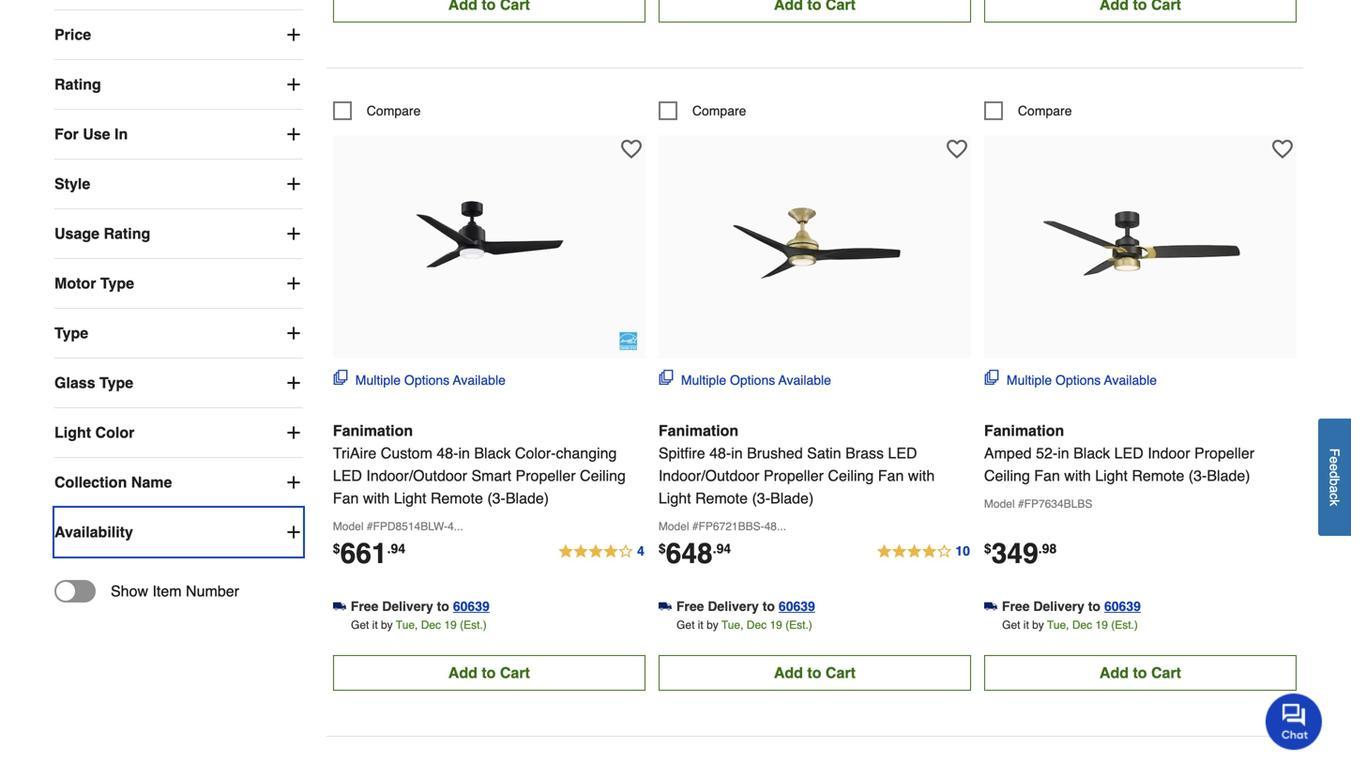 Task type: locate. For each thing, give the bounding box(es) containing it.
2 horizontal spatial propeller
[[1195, 444, 1255, 462]]

2 horizontal spatial options
[[1056, 373, 1101, 388]]

(3- inside fanimation spitfire 48-in brushed satin brass led indoor/outdoor propeller ceiling fan with light remote (3-blade)
[[752, 489, 771, 507]]

available for fanimation amped 52-in black led indoor propeller ceiling fan with light remote (3-blade) image
[[1105, 373, 1157, 388]]

2 heart outline image from the left
[[947, 139, 968, 159]]

multiple options available for multiple options available link corresponding to fanimation amped 52-in black led indoor propeller ceiling fan with light remote (3-blade) image
[[1007, 373, 1157, 388]]

5 plus image from the top
[[284, 523, 303, 542]]

multiple options available up brushed
[[681, 373, 832, 388]]

by down actual price $648.94 'element'
[[707, 619, 719, 632]]

in up the fp7634blbs
[[1058, 444, 1070, 462]]

with inside fanimation amped 52-in black led indoor propeller ceiling fan with light remote (3-blade)
[[1065, 467, 1091, 484]]

3 get it by tue, dec 19 (est.) from the left
[[1003, 619, 1139, 632]]

indoor/outdoor inside "fanimation triaire custom 48-in black color-changing led indoor/outdoor smart propeller ceiling fan with light remote (3-blade)"
[[366, 467, 467, 484]]

fpd8514blw-
[[373, 520, 448, 533]]

ceiling down amped
[[985, 467, 1031, 484]]

60639 for first 60639 button from left
[[453, 599, 490, 614]]

type right motor
[[100, 275, 134, 292]]

plus image inside for use in button
[[284, 125, 303, 144]]

with inside "fanimation triaire custom 48-in black color-changing led indoor/outdoor smart propeller ceiling fan with light remote (3-blade)"
[[363, 489, 390, 507]]

0 horizontal spatial fanimation
[[333, 422, 413, 439]]

truck filled image for first 60639 button from left
[[333, 600, 346, 613]]

plus image inside type button
[[284, 324, 303, 343]]

3 plus image from the top
[[284, 324, 303, 343]]

1 in from the left
[[459, 444, 470, 462]]

plus image
[[284, 25, 303, 44], [284, 175, 303, 193], [284, 224, 303, 243], [284, 274, 303, 293], [284, 374, 303, 392], [284, 473, 303, 492]]

48- inside "fanimation triaire custom 48-in black color-changing led indoor/outdoor smart propeller ceiling fan with light remote (3-blade)"
[[437, 444, 459, 462]]

1 horizontal spatial multiple options available link
[[659, 370, 832, 389]]

get it by tue, dec 19 (est.) for first 60639 button from left
[[351, 619, 487, 632]]

3 add to cart from the left
[[1100, 664, 1182, 681]]

type for motor type
[[100, 275, 134, 292]]

2 horizontal spatial by
[[1033, 619, 1045, 632]]

propeller down brushed
[[764, 467, 824, 484]]

smart
[[472, 467, 512, 484]]

2 horizontal spatial get
[[1003, 619, 1021, 632]]

2 horizontal spatial 19
[[1096, 619, 1109, 632]]

fanimation for amped
[[985, 422, 1065, 439]]

2 horizontal spatial available
[[1105, 373, 1157, 388]]

2 indoor/outdoor from the left
[[659, 467, 760, 484]]

tue, for 2nd 60639 button from the left
[[722, 619, 744, 632]]

1 free delivery to 60639 from the left
[[351, 599, 490, 614]]

propeller inside fanimation amped 52-in black led indoor propeller ceiling fan with light remote (3-blade)
[[1195, 444, 1255, 462]]

1 horizontal spatial blade)
[[771, 489, 814, 507]]

3 free from the left
[[1002, 599, 1030, 614]]

free
[[351, 599, 379, 614], [677, 599, 704, 614], [1002, 599, 1030, 614]]

1 get it by tue, dec 19 (est.) from the left
[[351, 619, 487, 632]]

(est.) for first 60639 button from left
[[460, 619, 487, 632]]

fanimationtriaire custom 48-in black color-changing led indoor/outdoor smart propeller ceiling fan with light remote (3-blade) element
[[333, 135, 646, 358]]

1 it from the left
[[372, 619, 378, 632]]

0 horizontal spatial ceiling
[[580, 467, 626, 484]]

options for fanimation spitfire 48-in brushed satin brass led indoor/outdoor propeller ceiling fan with light remote (3-blade) image on the right of page
[[730, 373, 776, 388]]

price
[[54, 26, 91, 43]]

black inside fanimation amped 52-in black led indoor propeller ceiling fan with light remote (3-blade)
[[1074, 444, 1111, 462]]

rating right usage
[[104, 225, 150, 242]]

1 get from the left
[[351, 619, 369, 632]]

3 truck filled image from the left
[[985, 600, 998, 613]]

1 add from the left
[[448, 664, 478, 681]]

light color
[[54, 424, 135, 441]]

tue, down $ 661 .94
[[396, 619, 418, 632]]

1 horizontal spatial cart
[[826, 664, 856, 681]]

0 horizontal spatial (3-
[[487, 489, 506, 507]]

multiple options available link up 52-
[[985, 370, 1157, 389]]

tue, down ".98"
[[1048, 619, 1070, 632]]

free delivery to 60639 down actual price $648.94 'element'
[[677, 599, 816, 614]]

2 horizontal spatial fan
[[1035, 467, 1061, 484]]

tue,
[[396, 619, 418, 632], [722, 619, 744, 632], [1048, 619, 1070, 632]]

1 horizontal spatial led
[[888, 444, 918, 462]]

model up the 648
[[659, 520, 690, 533]]

1 horizontal spatial dec
[[747, 619, 767, 632]]

3 (est.) from the left
[[1112, 619, 1139, 632]]

plus image for collection name
[[284, 473, 303, 492]]

1 horizontal spatial 48-
[[710, 444, 731, 462]]

2 dec from the left
[[747, 619, 767, 632]]

multiple up the triaire
[[356, 373, 401, 388]]

tue, for first 60639 button from left
[[396, 619, 418, 632]]

2 19 from the left
[[770, 619, 783, 632]]

delivery for first 60639 button from left
[[382, 599, 433, 614]]

2 compare from the left
[[693, 103, 747, 118]]

0 horizontal spatial .94
[[387, 541, 406, 556]]

1 dec from the left
[[421, 619, 441, 632]]

1 plus image from the top
[[284, 75, 303, 94]]

1 fanimation from the left
[[333, 422, 413, 439]]

$ for 648
[[659, 541, 666, 556]]

propeller right indoor
[[1195, 444, 1255, 462]]

by for 2nd 60639 button from the left
[[707, 619, 719, 632]]

type right glass
[[100, 374, 133, 392]]

.94 inside $ 661 .94
[[387, 541, 406, 556]]

available up fanimation amped 52-in black led indoor propeller ceiling fan with light remote (3-blade)
[[1105, 373, 1157, 388]]

1 multiple options available link from the left
[[333, 370, 506, 389]]

model # fp7634blbs
[[985, 497, 1093, 511]]

fanimation inside fanimation amped 52-in black led indoor propeller ceiling fan with light remote (3-blade)
[[985, 422, 1065, 439]]

fanimation up amped
[[985, 422, 1065, 439]]

compare
[[367, 103, 421, 118], [693, 103, 747, 118], [1018, 103, 1072, 118]]

2 black from the left
[[1074, 444, 1111, 462]]

(est.) for 3rd 60639 button from left
[[1112, 619, 1139, 632]]

2 horizontal spatial (est.)
[[1112, 619, 1139, 632]]

2 horizontal spatial 60639
[[1105, 599, 1141, 614]]

0 horizontal spatial black
[[474, 444, 511, 462]]

d
[[1328, 471, 1343, 478]]

truck filled image down '349'
[[985, 600, 998, 613]]

in inside "fanimation triaire custom 48-in black color-changing led indoor/outdoor smart propeller ceiling fan with light remote (3-blade)"
[[459, 444, 470, 462]]

19 for 3rd 60639 button from left
[[1096, 619, 1109, 632]]

0 horizontal spatial available
[[453, 373, 506, 388]]

3 compare from the left
[[1018, 103, 1072, 118]]

multiple options available link for fanimation spitfire 48-in brushed satin brass led indoor/outdoor propeller ceiling fan with light remote (3-blade) image on the right of page
[[659, 370, 832, 389]]

0 horizontal spatial multiple options available link
[[333, 370, 506, 389]]

in inside fanimation spitfire 48-in brushed satin brass led indoor/outdoor propeller ceiling fan with light remote (3-blade)
[[731, 444, 743, 462]]

2 horizontal spatial in
[[1058, 444, 1070, 462]]

plus image inside availability button
[[284, 523, 303, 542]]

1 horizontal spatial options
[[730, 373, 776, 388]]

2 add from the left
[[774, 664, 803, 681]]

free delivery to 60639 for 3rd 60639 button from left
[[1002, 599, 1141, 614]]

model down amped
[[985, 497, 1015, 511]]

1 compare from the left
[[367, 103, 421, 118]]

add for third add to cart button from the right
[[448, 664, 478, 681]]

dec
[[421, 619, 441, 632], [747, 619, 767, 632], [1073, 619, 1093, 632]]

0 horizontal spatial fan
[[333, 489, 359, 507]]

truck filled image down 661
[[333, 600, 346, 613]]

1 black from the left
[[474, 444, 511, 462]]

it down actual price $648.94 'element'
[[698, 619, 704, 632]]

1 ceiling from the left
[[580, 467, 626, 484]]

indoor/outdoor inside fanimation spitfire 48-in brushed satin brass led indoor/outdoor propeller ceiling fan with light remote (3-blade)
[[659, 467, 760, 484]]

plus image inside the rating button
[[284, 75, 303, 94]]

2 tue, from the left
[[722, 619, 744, 632]]

2 free from the left
[[677, 599, 704, 614]]

$ right 4
[[659, 541, 666, 556]]

light color button
[[54, 408, 303, 457]]

1 available from the left
[[453, 373, 506, 388]]

get it by tue, dec 19 (est.)
[[351, 619, 487, 632], [677, 619, 813, 632], [1003, 619, 1139, 632]]

plus image inside motor type button
[[284, 274, 303, 293]]

3 available from the left
[[1105, 373, 1157, 388]]

2 horizontal spatial $
[[985, 541, 992, 556]]

plus image inside light color button
[[284, 423, 303, 442]]

2 horizontal spatial 60639 button
[[1105, 597, 1141, 616]]

1 horizontal spatial delivery
[[708, 599, 759, 614]]

2 horizontal spatial it
[[1024, 619, 1030, 632]]

0 horizontal spatial delivery
[[382, 599, 433, 614]]

black right 52-
[[1074, 444, 1111, 462]]

1 48- from the left
[[437, 444, 459, 462]]

2 by from the left
[[707, 619, 719, 632]]

model up 661
[[333, 520, 364, 533]]

1 horizontal spatial add to cart button
[[659, 655, 972, 691]]

remote down indoor
[[1132, 467, 1185, 484]]

ceiling down brass
[[828, 467, 874, 484]]

2 in from the left
[[731, 444, 743, 462]]

fanimation for spitfire
[[659, 422, 739, 439]]

3 delivery from the left
[[1034, 599, 1085, 614]]

1 horizontal spatial ceiling
[[828, 467, 874, 484]]

led down the triaire
[[333, 467, 362, 484]]

available up "fanimation triaire custom 48-in black color-changing led indoor/outdoor smart propeller ceiling fan with light remote (3-blade)" on the bottom
[[453, 373, 506, 388]]

multiple options available for 3rd multiple options available link from the right
[[356, 373, 506, 388]]

1 $ from the left
[[333, 541, 340, 556]]

1 horizontal spatial free
[[677, 599, 704, 614]]

cart for third add to cart button from the right
[[500, 664, 530, 681]]

2 (est.) from the left
[[786, 619, 813, 632]]

$ down model # fpd8514blw-4...
[[333, 541, 340, 556]]

get for first 60639 button from left
[[351, 619, 369, 632]]

2 horizontal spatial cart
[[1152, 664, 1182, 681]]

2 add to cart from the left
[[774, 664, 856, 681]]

it down $ 661 .94
[[372, 619, 378, 632]]

19
[[444, 619, 457, 632], [770, 619, 783, 632], [1096, 619, 1109, 632]]

2 .94 from the left
[[713, 541, 731, 556]]

2 plus image from the top
[[284, 125, 303, 144]]

black
[[474, 444, 511, 462], [1074, 444, 1111, 462]]

plus image inside usage rating button
[[284, 224, 303, 243]]

3 tue, from the left
[[1048, 619, 1070, 632]]

collection name
[[54, 474, 172, 491]]

2 4 stars image from the left
[[876, 541, 972, 563]]

by down $ 661 .94
[[381, 619, 393, 632]]

multiple up spitfire
[[681, 373, 727, 388]]

0 horizontal spatial multiple
[[356, 373, 401, 388]]

remote up 4...
[[431, 489, 483, 507]]

3 it from the left
[[1024, 619, 1030, 632]]

3 heart outline image from the left
[[1273, 139, 1293, 159]]

multiple up 52-
[[1007, 373, 1052, 388]]

1 plus image from the top
[[284, 25, 303, 44]]

2 horizontal spatial truck filled image
[[985, 600, 998, 613]]

2 cart from the left
[[826, 664, 856, 681]]

compare inside the '5014169207' element
[[1018, 103, 1072, 118]]

compare inside 1001006362 element
[[693, 103, 747, 118]]

plus image for type
[[284, 324, 303, 343]]

fan down brass
[[878, 467, 904, 484]]

1 horizontal spatial multiple options available
[[681, 373, 832, 388]]

by for 3rd 60639 button from left
[[1033, 619, 1045, 632]]

2 horizontal spatial add
[[1100, 664, 1129, 681]]

1 tue, from the left
[[396, 619, 418, 632]]

delivery down $ 661 .94
[[382, 599, 433, 614]]

0 vertical spatial rating
[[54, 76, 101, 93]]

truck filled image
[[333, 600, 346, 613], [659, 600, 672, 613], [985, 600, 998, 613]]

48- inside fanimation spitfire 48-in brushed satin brass led indoor/outdoor propeller ceiling fan with light remote (3-blade)
[[710, 444, 731, 462]]

model
[[985, 497, 1015, 511], [333, 520, 364, 533], [659, 520, 690, 533]]

model # fpd8514blw-4...
[[333, 520, 464, 533]]

indoor/outdoor down the custom on the bottom left of the page
[[366, 467, 467, 484]]

1 horizontal spatial remote
[[696, 489, 748, 507]]

1 horizontal spatial propeller
[[764, 467, 824, 484]]

plus image for glass type
[[284, 374, 303, 392]]

1 heart outline image from the left
[[621, 139, 642, 159]]

3 plus image from the top
[[284, 224, 303, 243]]

get down 661
[[351, 619, 369, 632]]

use
[[83, 125, 110, 143]]

tue, for 3rd 60639 button from left
[[1048, 619, 1070, 632]]

multiple
[[356, 373, 401, 388], [681, 373, 727, 388], [1007, 373, 1052, 388]]

3 options from the left
[[1056, 373, 1101, 388]]

multiple for fanimation spitfire 48-in brushed satin brass led indoor/outdoor propeller ceiling fan with light remote (3-blade) image on the right of page
[[681, 373, 727, 388]]

1 horizontal spatial 60639 button
[[779, 597, 816, 616]]

1 horizontal spatial free delivery to 60639
[[677, 599, 816, 614]]

add to cart button
[[333, 655, 646, 691], [659, 655, 972, 691], [985, 655, 1297, 691]]

plus image inside the glass type button
[[284, 374, 303, 392]]

0 horizontal spatial it
[[372, 619, 378, 632]]

with up 10 button
[[908, 467, 935, 484]]

light inside "fanimation triaire custom 48-in black color-changing led indoor/outdoor smart propeller ceiling fan with light remote (3-blade)"
[[394, 489, 427, 507]]

2 48- from the left
[[710, 444, 731, 462]]

0 horizontal spatial free
[[351, 599, 379, 614]]

truck filled image for 3rd 60639 button from left
[[985, 600, 998, 613]]

it
[[372, 619, 378, 632], [698, 619, 704, 632], [1024, 619, 1030, 632]]

2 horizontal spatial led
[[1115, 444, 1144, 462]]

2 available from the left
[[779, 373, 832, 388]]

0 horizontal spatial dec
[[421, 619, 441, 632]]

2 horizontal spatial tue,
[[1048, 619, 1070, 632]]

e up d
[[1328, 456, 1343, 464]]

e up b
[[1328, 464, 1343, 471]]

free delivery to 60639
[[351, 599, 490, 614], [677, 599, 816, 614], [1002, 599, 1141, 614]]

get it by tue, dec 19 (est.) down ".98"
[[1003, 619, 1139, 632]]

2 e from the top
[[1328, 464, 1343, 471]]

3 19 from the left
[[1096, 619, 1109, 632]]

model for amped 52-in black led indoor propeller ceiling fan with light remote (3-blade)
[[985, 497, 1015, 511]]

2 horizontal spatial #
[[1018, 497, 1025, 511]]

light
[[54, 424, 91, 441], [1096, 467, 1128, 484], [394, 489, 427, 507], [659, 489, 691, 507]]

2 free delivery to 60639 from the left
[[677, 599, 816, 614]]

energy star qualified image
[[619, 332, 638, 351]]

plus image for usage rating
[[284, 224, 303, 243]]

4
[[637, 543, 645, 558]]

$ inside $ 349 .98
[[985, 541, 992, 556]]

number
[[186, 583, 239, 600]]

in right the custom on the bottom left of the page
[[459, 444, 470, 462]]

get down '349'
[[1003, 619, 1021, 632]]

2 horizontal spatial add to cart
[[1100, 664, 1182, 681]]

multiple options available for multiple options available link for fanimation spitfire 48-in brushed satin brass led indoor/outdoor propeller ceiling fan with light remote (3-blade) image on the right of page
[[681, 373, 832, 388]]

2 multiple options available from the left
[[681, 373, 832, 388]]

1 horizontal spatial $
[[659, 541, 666, 556]]

3 free delivery to 60639 from the left
[[1002, 599, 1141, 614]]

$ inside $ 661 .94
[[333, 541, 340, 556]]

2 60639 from the left
[[779, 599, 816, 614]]

multiple options available link up the custom on the bottom left of the page
[[333, 370, 506, 389]]

blade)
[[1208, 467, 1251, 484], [506, 489, 549, 507], [771, 489, 814, 507]]

4 stars image left the 648
[[558, 541, 646, 563]]

free down the 648
[[677, 599, 704, 614]]

1 indoor/outdoor from the left
[[366, 467, 467, 484]]

compare for 1001073706 element
[[367, 103, 421, 118]]

4 button
[[558, 541, 646, 563]]

fanimation up spitfire
[[659, 422, 739, 439]]

60639 button
[[453, 597, 490, 616], [779, 597, 816, 616], [1105, 597, 1141, 616]]

led
[[888, 444, 918, 462], [1115, 444, 1144, 462], [333, 467, 362, 484]]

price button
[[54, 10, 303, 59]]

2 truck filled image from the left
[[659, 600, 672, 613]]

heart outline image
[[621, 139, 642, 159], [947, 139, 968, 159], [1273, 139, 1293, 159]]

1 4 stars image from the left
[[558, 541, 646, 563]]

in for amped
[[1058, 444, 1070, 462]]

5014169207 element
[[985, 101, 1072, 120]]

by down $ 349 .98
[[1033, 619, 1045, 632]]

3 multiple options available link from the left
[[985, 370, 1157, 389]]

4 stars image containing 10
[[876, 541, 972, 563]]

4...
[[448, 520, 464, 533]]

in inside fanimation amped 52-in black led indoor propeller ceiling fan with light remote (3-blade)
[[1058, 444, 1070, 462]]

0 horizontal spatial 4 stars image
[[558, 541, 646, 563]]

4 stars image for 648
[[876, 541, 972, 563]]

spitfire
[[659, 444, 706, 462]]

0 horizontal spatial add to cart button
[[333, 655, 646, 691]]

show item number element
[[54, 580, 239, 603]]

(3- down indoor
[[1189, 467, 1208, 484]]

(3-
[[1189, 467, 1208, 484], [487, 489, 506, 507], [752, 489, 771, 507]]

1 horizontal spatial 4 stars image
[[876, 541, 972, 563]]

indoor/outdoor
[[366, 467, 467, 484], [659, 467, 760, 484]]

collection
[[54, 474, 127, 491]]

truck filled image down the 648
[[659, 600, 672, 613]]

1 horizontal spatial with
[[908, 467, 935, 484]]

plus image
[[284, 75, 303, 94], [284, 125, 303, 144], [284, 324, 303, 343], [284, 423, 303, 442], [284, 523, 303, 542]]

.94 down model # fp6721bbs-48... at the bottom
[[713, 541, 731, 556]]

2 horizontal spatial model
[[985, 497, 1015, 511]]

with up the fp7634blbs
[[1065, 467, 1091, 484]]

chat invite button image
[[1266, 693, 1324, 750]]

tue, down actual price $648.94 'element'
[[722, 619, 744, 632]]

free delivery to 60639 down ".98"
[[1002, 599, 1141, 614]]

get down the 648
[[677, 619, 695, 632]]

get it by tue, dec 19 (est.) down actual price $648.94 'element'
[[677, 619, 813, 632]]

1 by from the left
[[381, 619, 393, 632]]

with
[[908, 467, 935, 484], [1065, 467, 1091, 484], [363, 489, 390, 507]]

2 horizontal spatial multiple
[[1007, 373, 1052, 388]]

1 horizontal spatial get it by tue, dec 19 (est.)
[[677, 619, 813, 632]]

48- right the custom on the bottom left of the page
[[437, 444, 459, 462]]

propeller down color-
[[516, 467, 576, 484]]

remote inside fanimation spitfire 48-in brushed satin brass led indoor/outdoor propeller ceiling fan with light remote (3-blade)
[[696, 489, 748, 507]]

.94 inside $ 648 .94
[[713, 541, 731, 556]]

1 horizontal spatial in
[[731, 444, 743, 462]]

1 vertical spatial type
[[54, 324, 88, 342]]

options up brushed
[[730, 373, 776, 388]]

0 horizontal spatial led
[[333, 467, 362, 484]]

available up satin on the bottom of page
[[779, 373, 832, 388]]

$ right 10
[[985, 541, 992, 556]]

black inside "fanimation triaire custom 48-in black color-changing led indoor/outdoor smart propeller ceiling fan with light remote (3-blade)"
[[474, 444, 511, 462]]

availability
[[54, 523, 133, 541]]

blade) inside "fanimation triaire custom 48-in black color-changing led indoor/outdoor smart propeller ceiling fan with light remote (3-blade)"
[[506, 489, 549, 507]]

ceiling inside fanimation amped 52-in black led indoor propeller ceiling fan with light remote (3-blade)
[[985, 467, 1031, 484]]

0 horizontal spatial blade)
[[506, 489, 549, 507]]

remote up model # fp6721bbs-48... at the bottom
[[696, 489, 748, 507]]

get for 3rd 60639 button from left
[[1003, 619, 1021, 632]]

1 19 from the left
[[444, 619, 457, 632]]

1 horizontal spatial add
[[774, 664, 803, 681]]

2 horizontal spatial blade)
[[1208, 467, 1251, 484]]

type
[[100, 275, 134, 292], [54, 324, 88, 342], [100, 374, 133, 392]]

remote inside fanimation amped 52-in black led indoor propeller ceiling fan with light remote (3-blade)
[[1132, 467, 1185, 484]]

dec for 3rd 60639 button from left
[[1073, 619, 1093, 632]]

1001073706 element
[[333, 101, 421, 120]]

0 horizontal spatial multiple options available
[[356, 373, 506, 388]]

in
[[459, 444, 470, 462], [731, 444, 743, 462], [1058, 444, 1070, 462]]

ceiling down changing
[[580, 467, 626, 484]]

led right brass
[[888, 444, 918, 462]]

free down 661
[[351, 599, 379, 614]]

options up 52-
[[1056, 373, 1101, 388]]

to
[[437, 599, 450, 614], [763, 599, 775, 614], [1089, 599, 1101, 614], [482, 664, 496, 681], [808, 664, 822, 681], [1133, 664, 1148, 681]]

multiple options available up the custom on the bottom left of the page
[[356, 373, 506, 388]]

2 horizontal spatial free
[[1002, 599, 1030, 614]]

triaire
[[333, 444, 377, 462]]

with up model # fpd8514blw-4...
[[363, 489, 390, 507]]

0 horizontal spatial 19
[[444, 619, 457, 632]]

0 horizontal spatial add to cart
[[448, 664, 530, 681]]

1 delivery from the left
[[382, 599, 433, 614]]

2 multiple options available link from the left
[[659, 370, 832, 389]]

# up $ 661 .94
[[367, 520, 373, 533]]

2 fanimation from the left
[[659, 422, 739, 439]]

free down '349'
[[1002, 599, 1030, 614]]

remote inside "fanimation triaire custom 48-in black color-changing led indoor/outdoor smart propeller ceiling fan with light remote (3-blade)"
[[431, 489, 483, 507]]

1 multiple options available from the left
[[356, 373, 506, 388]]

0 horizontal spatial 48-
[[437, 444, 459, 462]]

truck filled image for 2nd 60639 button from the left
[[659, 600, 672, 613]]

1 (est.) from the left
[[460, 619, 487, 632]]

1 truck filled image from the left
[[333, 600, 346, 613]]

2 horizontal spatial multiple options available
[[1007, 373, 1157, 388]]

1 horizontal spatial indoor/outdoor
[[659, 467, 760, 484]]

2 horizontal spatial multiple options available link
[[985, 370, 1157, 389]]

.94 down model # fpd8514blw-4...
[[387, 541, 406, 556]]

fanimation inside "fanimation triaire custom 48-in black color-changing led indoor/outdoor smart propeller ceiling fan with light remote (3-blade)"
[[333, 422, 413, 439]]

multiple options available up 52-
[[1007, 373, 1157, 388]]

3 $ from the left
[[985, 541, 992, 556]]

type inside button
[[100, 374, 133, 392]]

2 horizontal spatial remote
[[1132, 467, 1185, 484]]

2 horizontal spatial (3-
[[1189, 467, 1208, 484]]

3 multiple from the left
[[1007, 373, 1052, 388]]

3 60639 from the left
[[1105, 599, 1141, 614]]

model for triaire custom 48-in black color-changing led indoor/outdoor smart propeller ceiling fan with light remote (3-blade)
[[333, 520, 364, 533]]

type up glass
[[54, 324, 88, 342]]

plus image for price
[[284, 25, 303, 44]]

blade) inside fanimation spitfire 48-in brushed satin brass led indoor/outdoor propeller ceiling fan with light remote (3-blade)
[[771, 489, 814, 507]]

0 horizontal spatial get
[[351, 619, 369, 632]]

add for first add to cart button from the right
[[1100, 664, 1129, 681]]

remote
[[1132, 467, 1185, 484], [431, 489, 483, 507], [696, 489, 748, 507]]

0 horizontal spatial tue,
[[396, 619, 418, 632]]

52-
[[1036, 444, 1058, 462]]

48- right spitfire
[[710, 444, 731, 462]]

1 horizontal spatial fan
[[878, 467, 904, 484]]

# up $ 648 .94
[[693, 520, 699, 533]]

4 stars image containing 4
[[558, 541, 646, 563]]

fan down 52-
[[1035, 467, 1061, 484]]

fanimation for triaire
[[333, 422, 413, 439]]

4 plus image from the top
[[284, 423, 303, 442]]

2 horizontal spatial with
[[1065, 467, 1091, 484]]

delivery down ".98"
[[1034, 599, 1085, 614]]

rating
[[54, 76, 101, 93], [104, 225, 150, 242]]

plus image inside the 'style' button
[[284, 175, 303, 193]]

(3- inside "fanimation triaire custom 48-in black color-changing led indoor/outdoor smart propeller ceiling fan with light remote (3-blade)"
[[487, 489, 506, 507]]

plus image inside "collection name" button
[[284, 473, 303, 492]]

fp7634blbs
[[1025, 497, 1093, 511]]

48-
[[437, 444, 459, 462], [710, 444, 731, 462]]

2 options from the left
[[730, 373, 776, 388]]

(3- up 48...
[[752, 489, 771, 507]]

0 horizontal spatial in
[[459, 444, 470, 462]]

led left indoor
[[1115, 444, 1144, 462]]

cart
[[500, 664, 530, 681], [826, 664, 856, 681], [1152, 664, 1182, 681]]

multiple options available link
[[333, 370, 506, 389], [659, 370, 832, 389], [985, 370, 1157, 389]]

1 free from the left
[[351, 599, 379, 614]]

1 horizontal spatial heart outline image
[[947, 139, 968, 159]]

fanimation up the triaire
[[333, 422, 413, 439]]

multiple options available
[[356, 373, 506, 388], [681, 373, 832, 388], [1007, 373, 1157, 388]]

2 delivery from the left
[[708, 599, 759, 614]]

2 get from the left
[[677, 619, 695, 632]]

0 horizontal spatial compare
[[367, 103, 421, 118]]

1 horizontal spatial model
[[659, 520, 690, 533]]

it for 2nd 60639 button from the left
[[698, 619, 704, 632]]

fan down the triaire
[[333, 489, 359, 507]]

0 horizontal spatial remote
[[431, 489, 483, 507]]

free delivery to 60639 for 2nd 60639 button from the left
[[677, 599, 816, 614]]

4 stars image
[[558, 541, 646, 563], [876, 541, 972, 563]]

a
[[1328, 486, 1343, 493]]

.94
[[387, 541, 406, 556], [713, 541, 731, 556]]

6 plus image from the top
[[284, 473, 303, 492]]

fanimation inside fanimation spitfire 48-in brushed satin brass led indoor/outdoor propeller ceiling fan with light remote (3-blade)
[[659, 422, 739, 439]]

fan
[[878, 467, 904, 484], [1035, 467, 1061, 484], [333, 489, 359, 507]]

0 vertical spatial type
[[100, 275, 134, 292]]

1 60639 button from the left
[[453, 597, 490, 616]]

2 multiple from the left
[[681, 373, 727, 388]]

1 horizontal spatial black
[[1074, 444, 1111, 462]]

brushed
[[747, 444, 803, 462]]

3 add from the left
[[1100, 664, 1129, 681]]

5 plus image from the top
[[284, 374, 303, 392]]

options
[[405, 373, 450, 388], [730, 373, 776, 388], [1056, 373, 1101, 388]]

1 horizontal spatial it
[[698, 619, 704, 632]]

# up $ 349 .98
[[1018, 497, 1025, 511]]

2 60639 button from the left
[[779, 597, 816, 616]]

1 horizontal spatial multiple
[[681, 373, 727, 388]]

f e e d b a c k button
[[1319, 419, 1352, 536]]

compare for the '5014169207' element
[[1018, 103, 1072, 118]]

1 multiple from the left
[[356, 373, 401, 388]]

compare inside 1001073706 element
[[367, 103, 421, 118]]

1 horizontal spatial 60639
[[779, 599, 816, 614]]

rating down the price
[[54, 76, 101, 93]]

0 horizontal spatial add
[[448, 664, 478, 681]]

3 dec from the left
[[1073, 619, 1093, 632]]

delivery for 2nd 60639 button from the left
[[708, 599, 759, 614]]

3 in from the left
[[1058, 444, 1070, 462]]

3 by from the left
[[1033, 619, 1045, 632]]

in left brushed
[[731, 444, 743, 462]]

0 horizontal spatial $
[[333, 541, 340, 556]]

free delivery to 60639 down $ 661 .94
[[351, 599, 490, 614]]

options up the custom on the bottom left of the page
[[405, 373, 450, 388]]

60639
[[453, 599, 490, 614], [779, 599, 816, 614], [1105, 599, 1141, 614]]

.98
[[1039, 541, 1057, 556]]

0 horizontal spatial with
[[363, 489, 390, 507]]

0 horizontal spatial free delivery to 60639
[[351, 599, 490, 614]]

3 fanimation from the left
[[985, 422, 1065, 439]]

3 multiple options available from the left
[[1007, 373, 1157, 388]]

(3- down smart
[[487, 489, 506, 507]]

indoor/outdoor down spitfire
[[659, 467, 760, 484]]

delivery
[[382, 599, 433, 614], [708, 599, 759, 614], [1034, 599, 1085, 614]]

ceiling
[[580, 467, 626, 484], [828, 467, 874, 484], [985, 467, 1031, 484]]

motor
[[54, 275, 96, 292]]

delivery down actual price $648.94 'element'
[[708, 599, 759, 614]]

it down $ 349 .98
[[1024, 619, 1030, 632]]

get it by tue, dec 19 (est.) down $ 661 .94
[[351, 619, 487, 632]]

2 horizontal spatial get it by tue, dec 19 (est.)
[[1003, 619, 1139, 632]]

add to cart
[[448, 664, 530, 681], [774, 664, 856, 681], [1100, 664, 1182, 681]]

4 stars image left '349'
[[876, 541, 972, 563]]

2 ceiling from the left
[[828, 467, 874, 484]]

10 button
[[876, 541, 972, 563]]

item
[[153, 583, 182, 600]]

add
[[448, 664, 478, 681], [774, 664, 803, 681], [1100, 664, 1129, 681]]

3 cart from the left
[[1152, 664, 1182, 681]]

1 horizontal spatial .94
[[713, 541, 731, 556]]

$ inside $ 648 .94
[[659, 541, 666, 556]]

0 horizontal spatial propeller
[[516, 467, 576, 484]]

2 get it by tue, dec 19 (est.) from the left
[[677, 619, 813, 632]]

multiple options available link up brushed
[[659, 370, 832, 389]]

#
[[1018, 497, 1025, 511], [367, 520, 373, 533], [693, 520, 699, 533]]

2 vertical spatial type
[[100, 374, 133, 392]]

2 horizontal spatial free delivery to 60639
[[1002, 599, 1141, 614]]

2 horizontal spatial compare
[[1018, 103, 1072, 118]]

actual price $648.94 element
[[659, 537, 731, 570]]

0 horizontal spatial #
[[367, 520, 373, 533]]

black up smart
[[474, 444, 511, 462]]

1 .94 from the left
[[387, 541, 406, 556]]

plus image inside price button
[[284, 25, 303, 44]]

fanimation
[[333, 422, 413, 439], [659, 422, 739, 439], [985, 422, 1065, 439]]

get for 2nd 60639 button from the left
[[677, 619, 695, 632]]



Task type: describe. For each thing, give the bounding box(es) containing it.
it for 3rd 60639 button from left
[[1024, 619, 1030, 632]]

ceiling inside fanimation spitfire 48-in brushed satin brass led indoor/outdoor propeller ceiling fan with light remote (3-blade)
[[828, 467, 874, 484]]

rating button
[[54, 60, 303, 109]]

# for fanimation amped 52-in black led indoor propeller ceiling fan with light remote (3-blade)
[[1018, 497, 1025, 511]]

get it by tue, dec 19 (est.) for 2nd 60639 button from the left
[[677, 619, 813, 632]]

changing
[[556, 444, 617, 462]]

19 for 2nd 60639 button from the left
[[770, 619, 783, 632]]

fanimation amped 52-in black led indoor propeller ceiling fan with light remote (3-blade) image
[[1038, 144, 1244, 351]]

show item number
[[111, 583, 239, 600]]

plus image for motor type
[[284, 274, 303, 293]]

style
[[54, 175, 90, 193]]

model for spitfire 48-in brushed satin brass led indoor/outdoor propeller ceiling fan with light remote (3-blade)
[[659, 520, 690, 533]]

$ for 661
[[333, 541, 340, 556]]

type for glass type
[[100, 374, 133, 392]]

light inside light color button
[[54, 424, 91, 441]]

amped
[[985, 444, 1032, 462]]

led inside "fanimation triaire custom 48-in black color-changing led indoor/outdoor smart propeller ceiling fan with light remote (3-blade)"
[[333, 467, 362, 484]]

fanimation triaire custom 48-in black color-changing led indoor/outdoor smart propeller ceiling fan with light remote (3-blade)
[[333, 422, 626, 507]]

.94 for 661
[[387, 541, 406, 556]]

available for fanimation spitfire 48-in brushed satin brass led indoor/outdoor propeller ceiling fan with light remote (3-blade) image on the right of page
[[779, 373, 832, 388]]

$ 648 .94
[[659, 537, 731, 570]]

compare for 1001006362 element
[[693, 103, 747, 118]]

cart for second add to cart button
[[826, 664, 856, 681]]

dec for 2nd 60639 button from the left
[[747, 619, 767, 632]]

propeller inside fanimation spitfire 48-in brushed satin brass led indoor/outdoor propeller ceiling fan with light remote (3-blade)
[[764, 467, 824, 484]]

indoor
[[1148, 444, 1191, 462]]

349
[[992, 537, 1039, 570]]

motor type
[[54, 275, 134, 292]]

model # fp6721bbs-48...
[[659, 520, 787, 533]]

led inside fanimation spitfire 48-in brushed satin brass led indoor/outdoor propeller ceiling fan with light remote (3-blade)
[[888, 444, 918, 462]]

b
[[1328, 478, 1343, 486]]

satin
[[807, 444, 842, 462]]

1 e from the top
[[1328, 456, 1343, 464]]

10
[[956, 543, 971, 558]]

usage rating button
[[54, 209, 303, 258]]

for use in
[[54, 125, 128, 143]]

for
[[54, 125, 79, 143]]

plus image for for use in
[[284, 125, 303, 144]]

add for second add to cart button
[[774, 664, 803, 681]]

.94 for 648
[[713, 541, 731, 556]]

fan inside fanimation amped 52-in black led indoor propeller ceiling fan with light remote (3-blade)
[[1035, 467, 1061, 484]]

light inside fanimation amped 52-in black led indoor propeller ceiling fan with light remote (3-blade)
[[1096, 467, 1128, 484]]

light inside fanimation spitfire 48-in brushed satin brass led indoor/outdoor propeller ceiling fan with light remote (3-blade)
[[659, 489, 691, 507]]

$ 661 .94
[[333, 537, 406, 570]]

by for first 60639 button from left
[[381, 619, 393, 632]]

1 add to cart from the left
[[448, 664, 530, 681]]

in for spitfire
[[731, 444, 743, 462]]

led inside fanimation amped 52-in black led indoor propeller ceiling fan with light remote (3-blade)
[[1115, 444, 1144, 462]]

for use in button
[[54, 110, 303, 159]]

# for fanimation triaire custom 48-in black color-changing led indoor/outdoor smart propeller ceiling fan with light remote (3-blade)
[[367, 520, 373, 533]]

it for first 60639 button from left
[[372, 619, 378, 632]]

c
[[1328, 493, 1343, 499]]

plus image for rating
[[284, 75, 303, 94]]

glass
[[54, 374, 95, 392]]

motor type button
[[54, 259, 303, 308]]

availability button
[[54, 508, 303, 557]]

f e e d b a c k
[[1328, 448, 1343, 506]]

plus image for availability
[[284, 523, 303, 542]]

with inside fanimation spitfire 48-in brushed satin brass led indoor/outdoor propeller ceiling fan with light remote (3-blade)
[[908, 467, 935, 484]]

fanimation triaire custom 48-in black color-changing led indoor/outdoor smart propeller ceiling fan with light remote (3-blade) image
[[386, 144, 593, 351]]

(3- inside fanimation amped 52-in black led indoor propeller ceiling fan with light remote (3-blade)
[[1189, 467, 1208, 484]]

0 horizontal spatial rating
[[54, 76, 101, 93]]

60639 for 2nd 60639 button from the left
[[779, 599, 816, 614]]

f
[[1328, 448, 1343, 456]]

1 options from the left
[[405, 373, 450, 388]]

brass
[[846, 444, 884, 462]]

fanimation spitfire 48-in brushed satin brass led indoor/outdoor propeller ceiling fan with light remote (3-blade)
[[659, 422, 935, 507]]

usage
[[54, 225, 100, 242]]

blade) inside fanimation amped 52-in black led indoor propeller ceiling fan with light remote (3-blade)
[[1208, 467, 1251, 484]]

name
[[131, 474, 172, 491]]

3 add to cart button from the left
[[985, 655, 1297, 691]]

free delivery to 60639 for first 60639 button from left
[[351, 599, 490, 614]]

actual price $661.94 element
[[333, 537, 406, 570]]

custom
[[381, 444, 433, 462]]

dec for first 60639 button from left
[[421, 619, 441, 632]]

fan inside fanimation spitfire 48-in brushed satin brass led indoor/outdoor propeller ceiling fan with light remote (3-blade)
[[878, 467, 904, 484]]

usage rating
[[54, 225, 150, 242]]

multiple options available link for fanimation amped 52-in black led indoor propeller ceiling fan with light remote (3-blade) image
[[985, 370, 1157, 389]]

fan inside "fanimation triaire custom 48-in black color-changing led indoor/outdoor smart propeller ceiling fan with light remote (3-blade)"
[[333, 489, 359, 507]]

actual price $349.98 element
[[985, 537, 1057, 570]]

fp6721bbs-
[[699, 520, 765, 533]]

661
[[340, 537, 387, 570]]

k
[[1328, 499, 1343, 506]]

type button
[[54, 309, 303, 358]]

color
[[95, 424, 135, 441]]

plus image for light color
[[284, 423, 303, 442]]

color-
[[515, 444, 556, 462]]

3 60639 button from the left
[[1105, 597, 1141, 616]]

648
[[666, 537, 713, 570]]

show
[[111, 583, 148, 600]]

fanimation spitfire 48-in brushed satin brass led indoor/outdoor propeller ceiling fan with light remote (3-blade) image
[[712, 144, 918, 351]]

# for fanimation spitfire 48-in brushed satin brass led indoor/outdoor propeller ceiling fan with light remote (3-blade)
[[693, 520, 699, 533]]

$ 349 .98
[[985, 537, 1057, 570]]

1 horizontal spatial rating
[[104, 225, 150, 242]]

48...
[[765, 520, 787, 533]]

delivery for 3rd 60639 button from left
[[1034, 599, 1085, 614]]

multiple for fanimation amped 52-in black led indoor propeller ceiling fan with light remote (3-blade) image
[[1007, 373, 1052, 388]]

19 for first 60639 button from left
[[444, 619, 457, 632]]

style button
[[54, 160, 303, 208]]

$ for 349
[[985, 541, 992, 556]]

2 add to cart button from the left
[[659, 655, 972, 691]]

collection name button
[[54, 458, 303, 507]]

plus image for style
[[284, 175, 303, 193]]

cart for first add to cart button from the right
[[1152, 664, 1182, 681]]

(est.) for 2nd 60639 button from the left
[[786, 619, 813, 632]]

glass type button
[[54, 359, 303, 407]]

4 stars image for 661
[[558, 541, 646, 563]]

options for fanimation amped 52-in black led indoor propeller ceiling fan with light remote (3-blade) image
[[1056, 373, 1101, 388]]

1001006362 element
[[659, 101, 747, 120]]

get it by tue, dec 19 (est.) for 3rd 60639 button from left
[[1003, 619, 1139, 632]]

1 add to cart button from the left
[[333, 655, 646, 691]]

glass type
[[54, 374, 133, 392]]

in
[[115, 125, 128, 143]]

propeller inside "fanimation triaire custom 48-in black color-changing led indoor/outdoor smart propeller ceiling fan with light remote (3-blade)"
[[516, 467, 576, 484]]

fanimation amped 52-in black led indoor propeller ceiling fan with light remote (3-blade)
[[985, 422, 1255, 484]]

60639 for 3rd 60639 button from left
[[1105, 599, 1141, 614]]

ceiling inside "fanimation triaire custom 48-in black color-changing led indoor/outdoor smart propeller ceiling fan with light remote (3-blade)"
[[580, 467, 626, 484]]



Task type: vqa. For each thing, say whether or not it's contained in the screenshot.
Sinks on the left top of the page
no



